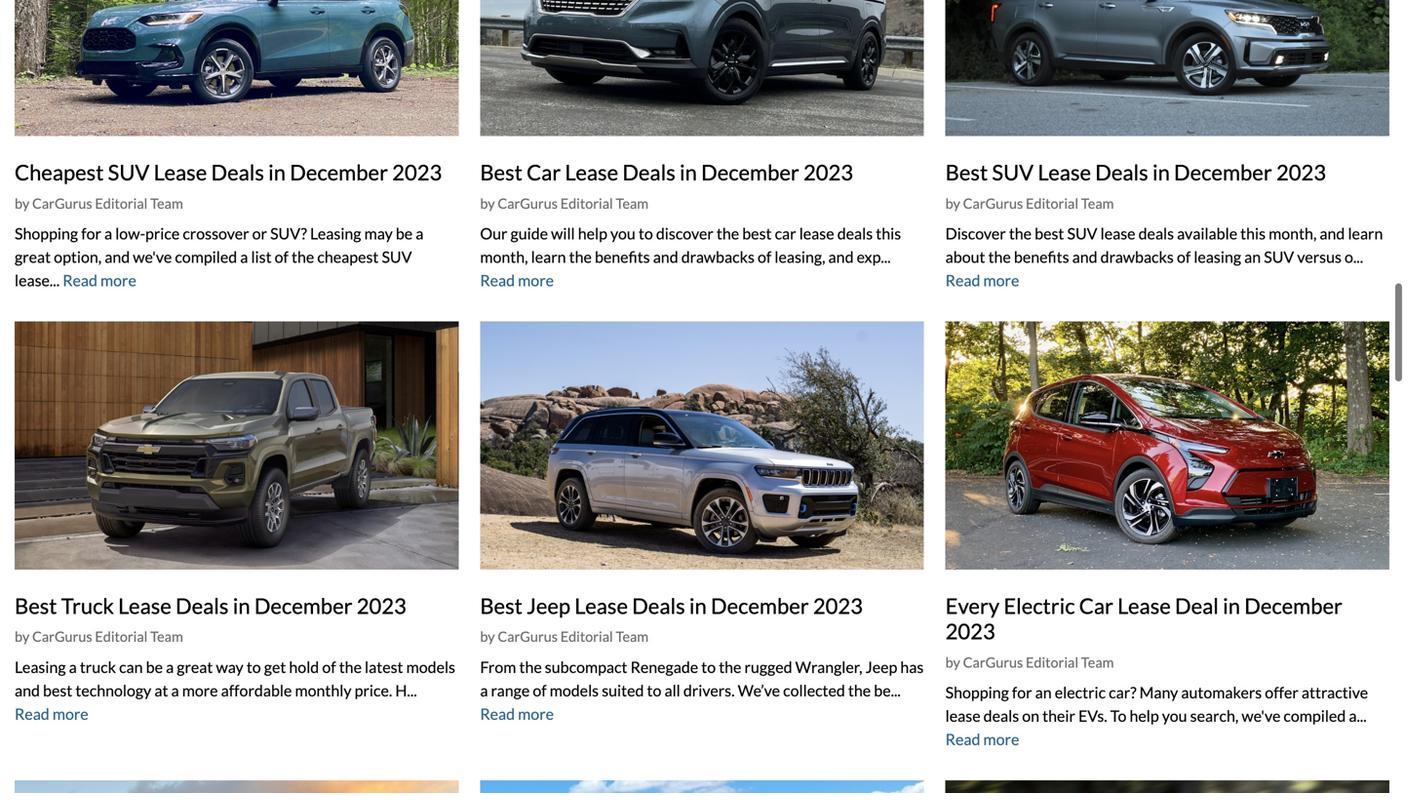 Task type: vqa. For each thing, say whether or not it's contained in the screenshot.
the and inside leasing a truck can be a great way to get hold of the latest models and best technology at a more affordable monthly price. h... read more
yes



Task type: describe. For each thing, give the bounding box(es) containing it.
a left truck
[[69, 657, 77, 676]]

crossover
[[183, 224, 249, 243]]

deals for best truck lease deals in december 2023
[[176, 593, 229, 618]]

cargurus for best jeep lease deals in december 2023
[[498, 629, 558, 645]]

truck
[[61, 593, 114, 618]]

car
[[775, 224, 797, 243]]

get
[[264, 657, 286, 676]]

cargurus for cheapest suv lease deals in december 2023
[[32, 195, 92, 212]]

read inside 'from the subcompact renegade to the rugged wrangler, jeep has a range of models suited to all drivers. we've collected the be... read more'
[[480, 704, 515, 723]]

our guide will help you to discover the best car lease deals this month, learn the benefits and drawbacks of leasing, and exp... read more
[[480, 224, 902, 290]]

guide
[[511, 224, 548, 243]]

low-
[[115, 224, 145, 243]]

best suv lease deals in december 2023
[[946, 160, 1327, 185]]

lease...
[[15, 271, 60, 290]]

subcompact
[[545, 657, 628, 676]]

more inside discover the best suv lease deals available this month, and learn about the benefits and drawbacks of leasing an suv versus o... read more
[[984, 271, 1020, 290]]

editorial for cheapest suv lease deals in december 2023
[[95, 195, 148, 212]]

discover
[[946, 224, 1007, 243]]

2023 for cheapest suv lease deals in december 2023
[[392, 159, 442, 185]]

by for best truck lease deals in december 2023
[[15, 629, 30, 645]]

and inside shopping for a low-price crossover or suv? leasing may be a great option, and we've compiled a list of the cheapest suv lease...
[[105, 247, 130, 266]]

many
[[1140, 683, 1179, 702]]

more inside our guide will help you to discover the best car lease deals this month, learn the benefits and drawbacks of leasing, and exp... read more
[[518, 271, 554, 290]]

for for a
[[81, 224, 101, 243]]

benefits inside discover the best suv lease deals available this month, and learn about the benefits and drawbacks of leasing an suv versus o... read more
[[1015, 247, 1070, 266]]

best truck lease deals in december 2023 image
[[15, 321, 459, 570]]

leasing
[[1194, 247, 1242, 266]]

of inside "leasing a truck can be a great way to get hold of the latest models and best technology at a more affordable monthly price. h... read more"
[[322, 657, 336, 676]]

of inside our guide will help you to discover the best car lease deals this month, learn the benefits and drawbacks of leasing, and exp... read more
[[758, 247, 772, 266]]

truck
[[80, 657, 116, 676]]

option,
[[54, 247, 102, 266]]

to left all
[[647, 681, 662, 700]]

monthly
[[295, 681, 352, 700]]

the best used suvs under $15,000 in 2024 image
[[946, 781, 1390, 793]]

best inside discover the best suv lease deals available this month, and learn about the benefits and drawbacks of leasing an suv versus o... read more
[[1035, 224, 1065, 243]]

2023 for best car lease deals in december 2023
[[804, 160, 854, 185]]

read inside discover the best suv lease deals available this month, and learn about the benefits and drawbacks of leasing an suv versus o... read more
[[946, 271, 981, 290]]

team for best car lease deals in december 2023
[[616, 195, 649, 212]]

o...
[[1345, 247, 1364, 266]]

best truck lease deals in december 2023 link
[[15, 593, 407, 618]]

a left list at the left top
[[240, 247, 248, 266]]

2023 inside every electric car lease deal in december 2023
[[946, 619, 996, 644]]

by for best car lease deals in december 2023
[[480, 195, 495, 212]]

leasing a truck can be a great way to get hold of the latest models and best technology at a more affordable monthly price. h... read more
[[15, 657, 456, 723]]

a inside 'from the subcompact renegade to the rugged wrangler, jeep has a range of models suited to all drivers. we've collected the be... read more'
[[480, 681, 488, 700]]

every
[[946, 593, 1000, 618]]

editorial for best suv lease deals in december 2023
[[1026, 195, 1079, 212]]

be inside "leasing a truck can be a great way to get hold of the latest models and best technology at a more affordable monthly price. h... read more"
[[146, 657, 163, 676]]

exp...
[[857, 247, 891, 266]]

the down will
[[569, 247, 592, 266]]

deals inside our guide will help you to discover the best car lease deals this month, learn the benefits and drawbacks of leasing, and exp... read more
[[838, 224, 873, 243]]

compiled inside shopping for an electric car? many automakers offer attractive lease deals on their evs. to help you search, we've compiled a... read more
[[1284, 707, 1347, 726]]

every electric car lease deal in december 2023 link
[[946, 593, 1343, 644]]

discover the best suv lease deals available this month, and learn about the benefits and drawbacks of leasing an suv versus o... read more
[[946, 224, 1384, 290]]

way
[[216, 657, 244, 676]]

the down discover
[[989, 247, 1012, 266]]

to
[[1111, 707, 1127, 726]]

latest
[[365, 657, 403, 676]]

by cargurus editorial team for best suv lease deals in december 2023
[[946, 195, 1115, 212]]

best suv lease deals in december 2023 link
[[946, 160, 1327, 185]]

the left be...
[[849, 681, 871, 700]]

read more link for every electric car lease deal in december 2023
[[946, 730, 1020, 749]]

read inside our guide will help you to discover the best car lease deals this month, learn the benefits and drawbacks of leasing, and exp... read more
[[480, 271, 515, 290]]

we've
[[738, 681, 781, 700]]

electric
[[1004, 593, 1076, 618]]

suv up discover
[[993, 160, 1034, 185]]

best jeep lease deals in december 2023
[[480, 593, 863, 618]]

suv down best suv lease deals in december 2023
[[1068, 224, 1098, 243]]

car deals with 0% apr in december 2023 image
[[15, 781, 459, 793]]

cheapest suv lease deals in december 2023 link
[[15, 159, 442, 185]]

a...
[[1350, 707, 1367, 726]]

drivers.
[[684, 681, 735, 700]]

technology
[[75, 681, 151, 700]]

deals inside discover the best suv lease deals available this month, and learn about the benefits and drawbacks of leasing an suv versus o... read more
[[1139, 224, 1175, 243]]

the right discover
[[1010, 224, 1032, 243]]

editorial for best truck lease deals in december 2023
[[95, 629, 148, 645]]

may
[[364, 224, 393, 243]]

best for best truck lease deals in december 2023
[[15, 593, 57, 618]]

about
[[946, 247, 986, 266]]

month, inside discover the best suv lease deals available this month, and learn about the benefits and drawbacks of leasing an suv versus o... read more
[[1269, 224, 1317, 243]]

renegade
[[631, 657, 699, 676]]

read inside shopping for an electric car? many automakers offer attractive lease deals on their evs. to help you search, we've compiled a... read more
[[946, 730, 981, 749]]

drawbacks inside our guide will help you to discover the best car lease deals this month, learn the benefits and drawbacks of leasing, and exp... read more
[[682, 247, 755, 266]]

read more link for best suv lease deals in december 2023
[[946, 271, 1020, 290]]

in for best jeep lease deals in december 2023
[[690, 593, 707, 618]]

by cargurus editorial team for best jeep lease deals in december 2023
[[480, 629, 649, 645]]

of inside shopping for a low-price crossover or suv? leasing may be a great option, and we've compiled a list of the cheapest suv lease...
[[275, 247, 289, 266]]

rugged
[[745, 657, 793, 676]]

electric
[[1055, 683, 1106, 702]]

attractive
[[1302, 683, 1369, 702]]

hold
[[289, 657, 319, 676]]

lease for best car lease deals in december 2023
[[565, 160, 619, 185]]

deals for cheapest suv lease deals in december 2023
[[211, 159, 264, 185]]

by cargurus editorial team for best truck lease deals in december 2023
[[15, 629, 183, 645]]

cheapest suv lease deals in december 2023
[[15, 159, 442, 185]]

a left low-
[[104, 224, 112, 243]]

2023 for best jeep lease deals in december 2023
[[814, 593, 863, 618]]

available
[[1178, 224, 1238, 243]]

the best three-row suvs of 2024 image
[[480, 781, 925, 793]]

can
[[119, 657, 143, 676]]

evs.
[[1079, 707, 1108, 726]]

deal
[[1176, 593, 1219, 618]]

shopping for a low-price crossover or suv? leasing may be a great option, and we've compiled a list of the cheapest suv lease...
[[15, 224, 424, 290]]

by for cheapest suv lease deals in december 2023
[[15, 195, 30, 212]]

december for cheapest suv lease deals in december 2023
[[290, 159, 388, 185]]

editorial for every electric car lease deal in december 2023
[[1026, 654, 1079, 671]]

the inside shopping for a low-price crossover or suv? leasing may be a great option, and we've compiled a list of the cheapest suv lease...
[[292, 247, 314, 266]]

suv left the versus at the right
[[1265, 247, 1295, 266]]

read more link for best jeep lease deals in december 2023
[[480, 704, 554, 723]]

drawbacks inside discover the best suv lease deals available this month, and learn about the benefits and drawbacks of leasing an suv versus o... read more
[[1101, 247, 1174, 266]]

by cargurus editorial team for every electric car lease deal in december 2023
[[946, 654, 1115, 671]]

our
[[480, 224, 508, 243]]

search,
[[1191, 707, 1239, 726]]

suv inside shopping for a low-price crossover or suv? leasing may be a great option, and we've compiled a list of the cheapest suv lease...
[[382, 247, 412, 266]]

to inside "leasing a truck can be a great way to get hold of the latest models and best technology at a more affordable monthly price. h... read more"
[[247, 657, 261, 676]]

team for best truck lease deals in december 2023
[[150, 629, 183, 645]]

learn inside discover the best suv lease deals available this month, and learn about the benefits and drawbacks of leasing an suv versus o... read more
[[1349, 224, 1384, 243]]

great inside shopping for a low-price crossover or suv? leasing may be a great option, and we've compiled a list of the cheapest suv lease...
[[15, 247, 51, 266]]

best car lease deals in december 2023
[[480, 160, 854, 185]]

best jeep lease deals in december 2023 link
[[480, 593, 863, 618]]

lease inside shopping for an electric car? many automakers offer attractive lease deals on their evs. to help you search, we've compiled a... read more
[[946, 707, 981, 726]]

and inside "leasing a truck can be a great way to get hold of the latest models and best technology at a more affordable monthly price. h... read more"
[[15, 681, 40, 700]]

leasing inside shopping for a low-price crossover or suv? leasing may be a great option, and we've compiled a list of the cheapest suv lease...
[[310, 224, 361, 243]]

the right the discover
[[717, 224, 740, 243]]

more inside shopping for an electric car? many automakers offer attractive lease deals on their evs. to help you search, we've compiled a... read more
[[984, 730, 1020, 749]]

lease inside every electric car lease deal in december 2023
[[1118, 593, 1171, 618]]

you inside our guide will help you to discover the best car lease deals this month, learn the benefits and drawbacks of leasing, and exp... read more
[[611, 224, 636, 243]]

best car lease deals in december 2023 link
[[480, 160, 854, 185]]

cheapest suv lease deals in december 2023 image
[[15, 0, 459, 136]]



Task type: locate. For each thing, give the bounding box(es) containing it.
on
[[1023, 707, 1040, 726]]

best for best jeep lease deals in december 2023
[[480, 593, 523, 618]]

0 horizontal spatial you
[[611, 224, 636, 243]]

2023 up the versus at the right
[[1277, 160, 1327, 185]]

a left range
[[480, 681, 488, 700]]

2023 up may
[[392, 159, 442, 185]]

collected
[[784, 681, 846, 700]]

0 horizontal spatial great
[[15, 247, 51, 266]]

by cargurus editorial team up subcompact
[[480, 629, 649, 645]]

shopping for shopping for an electric car? many automakers offer attractive lease deals on their evs. to help you search, we've compiled a... read more
[[946, 683, 1010, 702]]

2023
[[392, 159, 442, 185], [804, 160, 854, 185], [1277, 160, 1327, 185], [357, 593, 407, 618], [814, 593, 863, 618], [946, 619, 996, 644]]

0 horizontal spatial best
[[43, 681, 72, 700]]

price.
[[355, 681, 392, 700]]

price
[[145, 224, 180, 243]]

team
[[150, 195, 183, 212], [616, 195, 649, 212], [1082, 195, 1115, 212], [150, 629, 183, 645], [616, 629, 649, 645], [1082, 654, 1115, 671]]

1 horizontal spatial drawbacks
[[1101, 247, 1174, 266]]

1 horizontal spatial month,
[[1269, 224, 1317, 243]]

1 vertical spatial we've
[[1242, 707, 1281, 726]]

by cargurus editorial team up low-
[[15, 195, 183, 212]]

deals up exp...
[[838, 224, 873, 243]]

0 vertical spatial be
[[396, 224, 413, 243]]

1 vertical spatial shopping
[[946, 683, 1010, 702]]

wrangler,
[[796, 657, 863, 676]]

1 vertical spatial car
[[1080, 593, 1114, 618]]

lease
[[800, 224, 835, 243], [1101, 224, 1136, 243], [946, 707, 981, 726]]

jeep inside 'from the subcompact renegade to the rugged wrangler, jeep has a range of models suited to all drivers. we've collected the be... read more'
[[866, 657, 898, 676]]

help inside shopping for an electric car? many automakers offer attractive lease deals on their evs. to help you search, we've compiled a... read more
[[1130, 707, 1160, 726]]

models inside 'from the subcompact renegade to the rugged wrangler, jeep has a range of models suited to all drivers. we've collected the be... read more'
[[550, 681, 599, 700]]

team for best jeep lease deals in december 2023
[[616, 629, 649, 645]]

2 horizontal spatial deals
[[1139, 224, 1175, 243]]

by for every electric car lease deal in december 2023
[[946, 654, 961, 671]]

compiled down attractive
[[1284, 707, 1347, 726]]

2023 up latest
[[357, 593, 407, 618]]

team up renegade
[[616, 629, 649, 645]]

help right will
[[578, 224, 608, 243]]

drawbacks left the "leasing"
[[1101, 247, 1174, 266]]

an up on
[[1036, 683, 1052, 702]]

for inside shopping for a low-price crossover or suv? leasing may be a great option, and we've compiled a list of the cheapest suv lease...
[[81, 224, 101, 243]]

editorial for best car lease deals in december 2023
[[561, 195, 613, 212]]

1 horizontal spatial leasing
[[310, 224, 361, 243]]

2 benefits from the left
[[1015, 247, 1070, 266]]

1 vertical spatial month,
[[480, 247, 528, 266]]

great
[[15, 247, 51, 266], [177, 657, 213, 676]]

of right range
[[533, 681, 547, 700]]

every electric car lease deal in december 2023 image
[[946, 321, 1390, 570]]

learn up o...
[[1349, 224, 1384, 243]]

december for best car lease deals in december 2023
[[702, 160, 800, 185]]

0 vertical spatial models
[[406, 657, 456, 676]]

in
[[268, 159, 286, 185], [680, 160, 697, 185], [1153, 160, 1171, 185], [233, 593, 250, 618], [690, 593, 707, 618], [1224, 593, 1241, 618]]

deals up crossover
[[211, 159, 264, 185]]

an inside discover the best suv lease deals available this month, and learn about the benefits and drawbacks of leasing an suv versus o... read more
[[1245, 247, 1262, 266]]

best car lease deals in december 2023 image
[[480, 0, 925, 136]]

be right may
[[396, 224, 413, 243]]

suited
[[602, 681, 644, 700]]

benefits inside our guide will help you to discover the best car lease deals this month, learn the benefits and drawbacks of leasing, and exp... read more
[[595, 247, 650, 266]]

0 horizontal spatial be
[[146, 657, 163, 676]]

0 horizontal spatial lease
[[800, 224, 835, 243]]

0 horizontal spatial learn
[[531, 247, 566, 266]]

cargurus for best suv lease deals in december 2023
[[964, 195, 1024, 212]]

a up at
[[166, 657, 174, 676]]

all
[[665, 681, 681, 700]]

0 horizontal spatial deals
[[838, 224, 873, 243]]

suv up low-
[[108, 159, 150, 185]]

this inside discover the best suv lease deals available this month, and learn about the benefits and drawbacks of leasing an suv versus o... read more
[[1241, 224, 1266, 243]]

editorial up electric
[[1026, 654, 1079, 671]]

december up available
[[1175, 160, 1273, 185]]

best jeep lease deals in december 2023 image
[[480, 321, 925, 570]]

you right will
[[611, 224, 636, 243]]

list
[[251, 247, 272, 266]]

0 vertical spatial great
[[15, 247, 51, 266]]

their
[[1043, 707, 1076, 726]]

in for cheapest suv lease deals in december 2023
[[268, 159, 286, 185]]

cargurus down every at the right bottom
[[964, 654, 1024, 671]]

december up car
[[702, 160, 800, 185]]

best suv lease deals in december 2023 image
[[946, 0, 1390, 136]]

team for cheapest suv lease deals in december 2023
[[150, 195, 183, 212]]

1 vertical spatial great
[[177, 657, 213, 676]]

2 horizontal spatial lease
[[1101, 224, 1136, 243]]

december for best truck lease deals in december 2023
[[254, 593, 353, 618]]

december up rugged
[[711, 593, 809, 618]]

best
[[743, 224, 772, 243], [1035, 224, 1065, 243], [43, 681, 72, 700]]

1 vertical spatial be
[[146, 657, 163, 676]]

2023 up wrangler,
[[814, 593, 863, 618]]

shopping down every at the right bottom
[[946, 683, 1010, 702]]

0 horizontal spatial jeep
[[527, 593, 571, 618]]

more inside 'from the subcompact renegade to the rugged wrangler, jeep has a range of models suited to all drivers. we've collected the be... read more'
[[518, 704, 554, 723]]

automakers
[[1182, 683, 1263, 702]]

0 horizontal spatial car
[[527, 160, 561, 185]]

cargurus for every electric car lease deal in december 2023
[[964, 654, 1024, 671]]

or
[[252, 224, 267, 243]]

car right electric
[[1080, 593, 1114, 618]]

0 horizontal spatial help
[[578, 224, 608, 243]]

deals up renegade
[[632, 593, 686, 618]]

to left get in the bottom left of the page
[[247, 657, 261, 676]]

1 horizontal spatial jeep
[[866, 657, 898, 676]]

read more link for best truck lease deals in december 2023
[[15, 704, 88, 723]]

deals up the discover
[[623, 160, 676, 185]]

0 horizontal spatial leasing
[[15, 657, 66, 676]]

and
[[1320, 224, 1346, 243], [105, 247, 130, 266], [653, 247, 679, 266], [829, 247, 854, 266], [1073, 247, 1098, 266], [15, 681, 40, 700]]

of inside discover the best suv lease deals available this month, and learn about the benefits and drawbacks of leasing an suv versus o... read more
[[1178, 247, 1191, 266]]

to inside our guide will help you to discover the best car lease deals this month, learn the benefits and drawbacks of leasing, and exp... read more
[[639, 224, 653, 243]]

best left the technology
[[43, 681, 72, 700]]

of left the leasing,
[[758, 247, 772, 266]]

0 vertical spatial compiled
[[175, 247, 237, 266]]

range
[[491, 681, 530, 700]]

team down best suv lease deals in december 2023
[[1082, 195, 1115, 212]]

deals up discover the best suv lease deals available this month, and learn about the benefits and drawbacks of leasing an suv versus o... read more
[[1096, 160, 1149, 185]]

leasing inside "leasing a truck can be a great way to get hold of the latest models and best technology at a more affordable monthly price. h... read more"
[[15, 657, 66, 676]]

jeep
[[527, 593, 571, 618], [866, 657, 898, 676]]

benefits down best car lease deals in december 2023
[[595, 247, 650, 266]]

the up price.
[[339, 657, 362, 676]]

you
[[611, 224, 636, 243], [1163, 707, 1188, 726]]

shopping inside shopping for an electric car? many automakers offer attractive lease deals on their evs. to help you search, we've compiled a... read more
[[946, 683, 1010, 702]]

great up the 'lease...'
[[15, 247, 51, 266]]

great left way
[[177, 657, 213, 676]]

from the subcompact renegade to the rugged wrangler, jeep has a range of models suited to all drivers. we've collected the be... read more
[[480, 657, 924, 723]]

team down best car lease deals in december 2023
[[616, 195, 649, 212]]

the up the drivers. at the bottom of page
[[719, 657, 742, 676]]

cargurus up from
[[498, 629, 558, 645]]

be...
[[874, 681, 901, 700]]

by cargurus editorial team for best car lease deals in december 2023
[[480, 195, 649, 212]]

help inside our guide will help you to discover the best car lease deals this month, learn the benefits and drawbacks of leasing, and exp... read more
[[578, 224, 608, 243]]

1 horizontal spatial an
[[1245, 247, 1262, 266]]

0 horizontal spatial month,
[[480, 247, 528, 266]]

2023 up the leasing,
[[804, 160, 854, 185]]

2023 down every at the right bottom
[[946, 619, 996, 644]]

be inside shopping for a low-price crossover or suv? leasing may be a great option, and we've compiled a list of the cheapest suv lease...
[[396, 224, 413, 243]]

compiled inside shopping for a low-price crossover or suv? leasing may be a great option, and we've compiled a list of the cheapest suv lease...
[[175, 247, 237, 266]]

cheapest
[[317, 247, 379, 266]]

0 horizontal spatial drawbacks
[[682, 247, 755, 266]]

2 drawbacks from the left
[[1101, 247, 1174, 266]]

for up on
[[1013, 683, 1033, 702]]

2 this from the left
[[1241, 224, 1266, 243]]

offer
[[1266, 683, 1299, 702]]

1 this from the left
[[876, 224, 902, 243]]

0 vertical spatial you
[[611, 224, 636, 243]]

help right to
[[1130, 707, 1160, 726]]

deals for best jeep lease deals in december 2023
[[632, 593, 686, 618]]

models inside "leasing a truck can be a great way to get hold of the latest models and best technology at a more affordable monthly price. h... read more"
[[406, 657, 456, 676]]

0 vertical spatial month,
[[1269, 224, 1317, 243]]

read more link for cheapest suv lease deals in december 2023
[[63, 271, 136, 290]]

the up range
[[519, 657, 542, 676]]

leasing left truck
[[15, 657, 66, 676]]

help
[[578, 224, 608, 243], [1130, 707, 1160, 726]]

month, inside our guide will help you to discover the best car lease deals this month, learn the benefits and drawbacks of leasing, and exp... read more
[[480, 247, 528, 266]]

in up way
[[233, 593, 250, 618]]

editorial up low-
[[95, 195, 148, 212]]

to up the drivers. at the bottom of page
[[702, 657, 716, 676]]

shopping for shopping for a low-price crossover or suv? leasing may be a great option, and we've compiled a list of the cheapest suv lease...
[[15, 224, 78, 243]]

lease for best suv lease deals in december 2023
[[1038, 160, 1092, 185]]

0 horizontal spatial shopping
[[15, 224, 78, 243]]

december inside every electric car lease deal in december 2023
[[1245, 593, 1343, 618]]

1 vertical spatial models
[[550, 681, 599, 700]]

editorial for best jeep lease deals in december 2023
[[561, 629, 613, 645]]

1 horizontal spatial we've
[[1242, 707, 1281, 726]]

in up discover the best suv lease deals available this month, and learn about the benefits and drawbacks of leasing an suv versus o... read more
[[1153, 160, 1171, 185]]

a right may
[[416, 224, 424, 243]]

0 vertical spatial car
[[527, 160, 561, 185]]

shopping
[[15, 224, 78, 243], [946, 683, 1010, 702]]

h...
[[395, 681, 417, 700]]

1 horizontal spatial great
[[177, 657, 213, 676]]

1 horizontal spatial this
[[1241, 224, 1266, 243]]

1 horizontal spatial you
[[1163, 707, 1188, 726]]

by cargurus editorial team
[[15, 195, 183, 212], [480, 195, 649, 212], [946, 195, 1115, 212], [15, 629, 183, 645], [480, 629, 649, 645], [946, 654, 1115, 671]]

2 horizontal spatial best
[[1035, 224, 1065, 243]]

0 vertical spatial help
[[578, 224, 608, 243]]

team down best truck lease deals in december 2023
[[150, 629, 183, 645]]

1 vertical spatial help
[[1130, 707, 1160, 726]]

will
[[551, 224, 575, 243]]

0 vertical spatial an
[[1245, 247, 1262, 266]]

for for an
[[1013, 683, 1033, 702]]

team for best suv lease deals in december 2023
[[1082, 195, 1115, 212]]

by cargurus editorial team up truck
[[15, 629, 183, 645]]

read more link
[[63, 271, 136, 290], [480, 271, 554, 290], [946, 271, 1020, 290], [15, 704, 88, 723], [480, 704, 554, 723], [946, 730, 1020, 749]]

1 horizontal spatial shopping
[[946, 683, 1010, 702]]

in right deal
[[1224, 593, 1241, 618]]

we've inside shopping for an electric car? many automakers offer attractive lease deals on their evs. to help you search, we've compiled a... read more
[[1242, 707, 1281, 726]]

shopping for an electric car? many automakers offer attractive lease deals on their evs. to help you search, we've compiled a... read more
[[946, 683, 1369, 749]]

for inside shopping for an electric car? many automakers offer attractive lease deals on their evs. to help you search, we've compiled a... read more
[[1013, 683, 1033, 702]]

in inside every electric car lease deal in december 2023
[[1224, 593, 1241, 618]]

1 vertical spatial you
[[1163, 707, 1188, 726]]

drawbacks down the discover
[[682, 247, 755, 266]]

team for every electric car lease deal in december 2023
[[1082, 654, 1115, 671]]

month,
[[1269, 224, 1317, 243], [480, 247, 528, 266]]

1 horizontal spatial compiled
[[1284, 707, 1347, 726]]

editorial up subcompact
[[561, 629, 613, 645]]

best left the truck
[[15, 593, 57, 618]]

in up suv?
[[268, 159, 286, 185]]

an inside shopping for an electric car? many automakers offer attractive lease deals on their evs. to help you search, we've compiled a... read more
[[1036, 683, 1052, 702]]

1 vertical spatial an
[[1036, 683, 1052, 702]]

lease for best jeep lease deals in december 2023
[[575, 593, 628, 618]]

lease inside our guide will help you to discover the best car lease deals this month, learn the benefits and drawbacks of leasing, and exp... read more
[[800, 224, 835, 243]]

by cargurus editorial team for cheapest suv lease deals in december 2023
[[15, 195, 183, 212]]

1 horizontal spatial models
[[550, 681, 599, 700]]

the inside "leasing a truck can be a great way to get hold of the latest models and best technology at a more affordable monthly price. h... read more"
[[339, 657, 362, 676]]

has
[[901, 657, 924, 676]]

drawbacks
[[682, 247, 755, 266], [1101, 247, 1174, 266]]

editorial
[[95, 195, 148, 212], [561, 195, 613, 212], [1026, 195, 1079, 212], [95, 629, 148, 645], [561, 629, 613, 645], [1026, 654, 1079, 671]]

0 vertical spatial leasing
[[310, 224, 361, 243]]

2023 for best suv lease deals in december 2023
[[1277, 160, 1327, 185]]

0 horizontal spatial benefits
[[595, 247, 650, 266]]

shopping inside shopping for a low-price crossover or suv? leasing may be a great option, and we've compiled a list of the cheapest suv lease...
[[15, 224, 78, 243]]

team up price
[[150, 195, 183, 212]]

by
[[15, 195, 30, 212], [480, 195, 495, 212], [946, 195, 961, 212], [15, 629, 30, 645], [480, 629, 495, 645], [946, 654, 961, 671]]

at
[[154, 681, 168, 700]]

0 vertical spatial shopping
[[15, 224, 78, 243]]

1 drawbacks from the left
[[682, 247, 755, 266]]

lease for best truck lease deals in december 2023
[[118, 593, 172, 618]]

0 horizontal spatial models
[[406, 657, 456, 676]]

great inside "leasing a truck can be a great way to get hold of the latest models and best technology at a more affordable monthly price. h... read more"
[[177, 657, 213, 676]]

learn inside our guide will help you to discover the best car lease deals this month, learn the benefits and drawbacks of leasing, and exp... read more
[[531, 247, 566, 266]]

0 vertical spatial for
[[81, 224, 101, 243]]

in up renegade
[[690, 593, 707, 618]]

by for best jeep lease deals in december 2023
[[480, 629, 495, 645]]

1 vertical spatial learn
[[531, 247, 566, 266]]

cheapest
[[15, 159, 104, 185]]

models down subcompact
[[550, 681, 599, 700]]

best up discover
[[946, 160, 988, 185]]

of
[[275, 247, 289, 266], [758, 247, 772, 266], [1178, 247, 1191, 266], [322, 657, 336, 676], [533, 681, 547, 700]]

1 horizontal spatial car
[[1080, 593, 1114, 618]]

shopping up 'option,'
[[15, 224, 78, 243]]

jeep up be...
[[866, 657, 898, 676]]

1 horizontal spatial for
[[1013, 683, 1033, 702]]

lease down best suv lease deals in december 2023
[[1101, 224, 1136, 243]]

compiled
[[175, 247, 237, 266], [1284, 707, 1347, 726]]

cargurus up discover
[[964, 195, 1024, 212]]

lease inside discover the best suv lease deals available this month, and learn about the benefits and drawbacks of leasing an suv versus o... read more
[[1101, 224, 1136, 243]]

cargurus down the truck
[[32, 629, 92, 645]]

read more
[[63, 271, 136, 290]]

the
[[717, 224, 740, 243], [1010, 224, 1032, 243], [292, 247, 314, 266], [569, 247, 592, 266], [989, 247, 1012, 266], [339, 657, 362, 676], [519, 657, 542, 676], [719, 657, 742, 676], [849, 681, 871, 700]]

0 horizontal spatial compiled
[[175, 247, 237, 266]]

0 vertical spatial learn
[[1349, 224, 1384, 243]]

you inside shopping for an electric car? many automakers offer attractive lease deals on their evs. to help you search, we've compiled a... read more
[[1163, 707, 1188, 726]]

editorial down best suv lease deals in december 2023
[[1026, 195, 1079, 212]]

deals up way
[[176, 593, 229, 618]]

1 vertical spatial for
[[1013, 683, 1033, 702]]

in for best car lease deals in december 2023
[[680, 160, 697, 185]]

1 horizontal spatial learn
[[1349, 224, 1384, 243]]

best for best suv lease deals in december 2023
[[946, 160, 988, 185]]

1 horizontal spatial benefits
[[1015, 247, 1070, 266]]

by cargurus editorial team up discover
[[946, 195, 1115, 212]]

2023 for best truck lease deals in december 2023
[[357, 593, 407, 618]]

0 horizontal spatial an
[[1036, 683, 1052, 702]]

lease
[[154, 159, 207, 185], [565, 160, 619, 185], [1038, 160, 1092, 185], [118, 593, 172, 618], [575, 593, 628, 618], [1118, 593, 1171, 618]]

leasing,
[[775, 247, 826, 266]]

a right at
[[171, 681, 179, 700]]

december
[[290, 159, 388, 185], [702, 160, 800, 185], [1175, 160, 1273, 185], [254, 593, 353, 618], [711, 593, 809, 618], [1245, 593, 1343, 618]]

you down many
[[1163, 707, 1188, 726]]

0 horizontal spatial this
[[876, 224, 902, 243]]

best right discover
[[1035, 224, 1065, 243]]

car?
[[1109, 683, 1137, 702]]

december for best suv lease deals in december 2023
[[1175, 160, 1273, 185]]

in for best truck lease deals in december 2023
[[233, 593, 250, 618]]

models up h...
[[406, 657, 456, 676]]

affordable
[[221, 681, 292, 700]]

of up monthly at the bottom left
[[322, 657, 336, 676]]

best left car
[[743, 224, 772, 243]]

deals left available
[[1139, 224, 1175, 243]]

0 vertical spatial jeep
[[527, 593, 571, 618]]

every electric car lease deal in december 2023
[[946, 593, 1343, 644]]

1 horizontal spatial best
[[743, 224, 772, 243]]

deals inside shopping for an electric car? many automakers offer attractive lease deals on their evs. to help you search, we've compiled a... read more
[[984, 707, 1020, 726]]

we've inside shopping for a low-price crossover or suv? leasing may be a great option, and we've compiled a list of the cheapest suv lease...
[[133, 247, 172, 266]]

in up the discover
[[680, 160, 697, 185]]

discover
[[656, 224, 714, 243]]

deals
[[838, 224, 873, 243], [1139, 224, 1175, 243], [984, 707, 1020, 726]]

1 vertical spatial jeep
[[866, 657, 898, 676]]

by for best suv lease deals in december 2023
[[946, 195, 961, 212]]

1 horizontal spatial lease
[[946, 707, 981, 726]]

more
[[101, 271, 136, 290], [518, 271, 554, 290], [984, 271, 1020, 290], [182, 681, 218, 700], [53, 704, 88, 723], [518, 704, 554, 723], [984, 730, 1020, 749]]

car inside every electric car lease deal in december 2023
[[1080, 593, 1114, 618]]

0 vertical spatial we've
[[133, 247, 172, 266]]

best
[[480, 160, 523, 185], [946, 160, 988, 185], [15, 593, 57, 618], [480, 593, 523, 618]]

cargurus for best truck lease deals in december 2023
[[32, 629, 92, 645]]

december up offer
[[1245, 593, 1343, 618]]

we've down price
[[133, 247, 172, 266]]

best inside our guide will help you to discover the best car lease deals this month, learn the benefits and drawbacks of leasing, and exp... read more
[[743, 224, 772, 243]]

cargurus for best car lease deals in december 2023
[[498, 195, 558, 212]]

1 vertical spatial compiled
[[1284, 707, 1347, 726]]

in for best suv lease deals in december 2023
[[1153, 160, 1171, 185]]

0 horizontal spatial for
[[81, 224, 101, 243]]

suv down may
[[382, 247, 412, 266]]

of inside 'from the subcompact renegade to the rugged wrangler, jeep has a range of models suited to all drivers. we've collected the be... read more'
[[533, 681, 547, 700]]

from
[[480, 657, 516, 676]]

of down available
[[1178, 247, 1191, 266]]

learn
[[1349, 224, 1384, 243], [531, 247, 566, 266]]

deals for best car lease deals in december 2023
[[623, 160, 676, 185]]

1 vertical spatial leasing
[[15, 657, 66, 676]]

models
[[406, 657, 456, 676], [550, 681, 599, 700]]

read more link for best car lease deals in december 2023
[[480, 271, 554, 290]]

best inside "leasing a truck can be a great way to get hold of the latest models and best technology at a more affordable monthly price. h... read more"
[[43, 681, 72, 700]]

jeep up subcompact
[[527, 593, 571, 618]]

suv?
[[270, 224, 307, 243]]

by cargurus editorial team up on
[[946, 654, 1115, 671]]

december for best jeep lease deals in december 2023
[[711, 593, 809, 618]]

to left the discover
[[639, 224, 653, 243]]

deals for best suv lease deals in december 2023
[[1096, 160, 1149, 185]]

be
[[396, 224, 413, 243], [146, 657, 163, 676]]

1 horizontal spatial deals
[[984, 707, 1020, 726]]

cargurus down cheapest
[[32, 195, 92, 212]]

deals
[[211, 159, 264, 185], [623, 160, 676, 185], [1096, 160, 1149, 185], [176, 593, 229, 618], [632, 593, 686, 618]]

benefits
[[595, 247, 650, 266], [1015, 247, 1070, 266]]

1 horizontal spatial be
[[396, 224, 413, 243]]

a
[[104, 224, 112, 243], [416, 224, 424, 243], [240, 247, 248, 266], [69, 657, 77, 676], [166, 657, 174, 676], [171, 681, 179, 700], [480, 681, 488, 700]]

this up exp...
[[876, 224, 902, 243]]

read inside "leasing a truck can be a great way to get hold of the latest models and best technology at a more affordable monthly price. h... read more"
[[15, 704, 50, 723]]

1 horizontal spatial help
[[1130, 707, 1160, 726]]

car up guide
[[527, 160, 561, 185]]

best truck lease deals in december 2023
[[15, 593, 407, 618]]

this inside our guide will help you to discover the best car lease deals this month, learn the benefits and drawbacks of leasing, and exp... read more
[[876, 224, 902, 243]]

for
[[81, 224, 101, 243], [1013, 683, 1033, 702]]

1 benefits from the left
[[595, 247, 650, 266]]

0 horizontal spatial we've
[[133, 247, 172, 266]]

best for best car lease deals in december 2023
[[480, 160, 523, 185]]

lease for cheapest suv lease deals in december 2023
[[154, 159, 207, 185]]

versus
[[1298, 247, 1342, 266]]

read
[[63, 271, 98, 290], [480, 271, 515, 290], [946, 271, 981, 290], [15, 704, 50, 723], [480, 704, 515, 723], [946, 730, 981, 749]]

an right the "leasing"
[[1245, 247, 1262, 266]]

cargurus
[[32, 195, 92, 212], [498, 195, 558, 212], [964, 195, 1024, 212], [32, 629, 92, 645], [498, 629, 558, 645], [964, 654, 1024, 671]]



